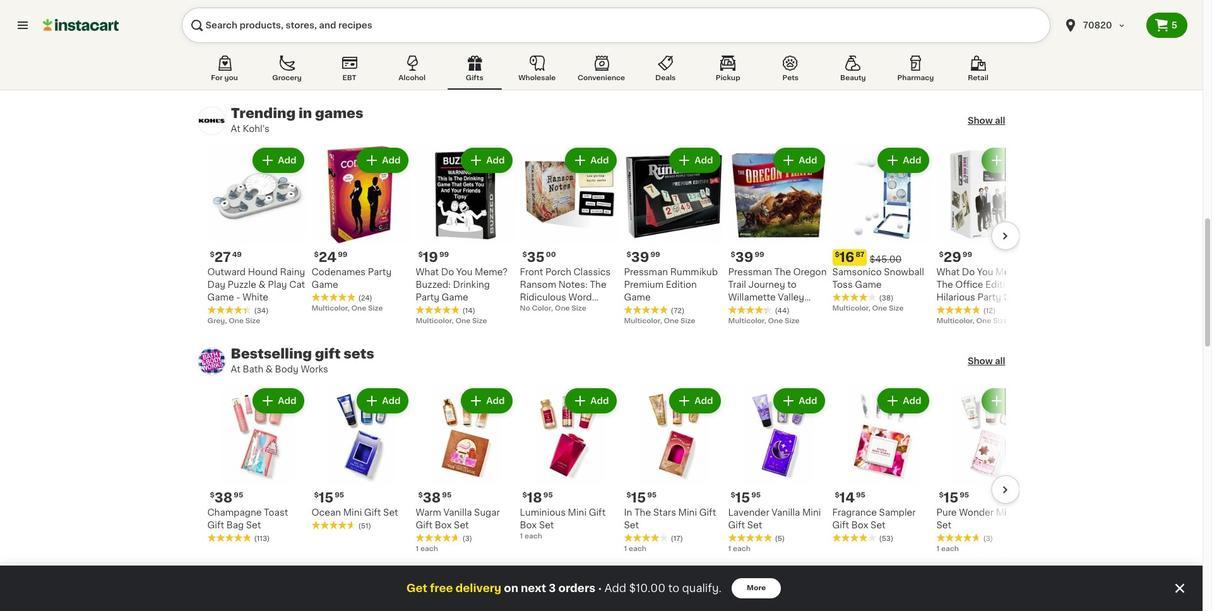 Task type: locate. For each thing, give the bounding box(es) containing it.
multicolor, up retail
[[937, 64, 975, 71]]

38 up champagne at bottom left
[[215, 491, 233, 504]]

toast
[[264, 508, 288, 517]]

0 horizontal spatial do
[[441, 268, 454, 277]]

(3) for 38
[[462, 535, 472, 542]]

0 horizontal spatial $ 38 95
[[210, 491, 243, 504]]

golden up waggy
[[895, 27, 928, 36]]

3 item carousel region from the top
[[183, 386, 1036, 593]]

1 pressman from the left
[[624, 268, 668, 277]]

0 vertical spatial all
[[995, 116, 1005, 125]]

1 vertical spatial show all link
[[968, 355, 1005, 367]]

99 inside "$ 24 99"
[[338, 251, 348, 258]]

learning
[[443, 40, 482, 49]]

do for 29
[[962, 268, 975, 277]]

1 $ 38 95 from the left
[[210, 491, 243, 504]]

2 item carousel region from the top
[[183, 145, 1036, 326]]

multicolor, one size down "(72)"
[[624, 318, 695, 324]]

4 1 each from the left
[[937, 545, 959, 552]]

add button
[[254, 149, 303, 172], [358, 149, 407, 172], [462, 149, 511, 172], [566, 149, 615, 172], [671, 149, 719, 172], [775, 149, 824, 172], [879, 149, 928, 172], [983, 149, 1032, 172], [254, 390, 303, 412], [358, 390, 407, 412], [462, 390, 511, 412], [566, 390, 615, 412], [671, 390, 719, 412], [775, 390, 824, 412], [879, 390, 928, 412], [983, 390, 1032, 412]]

warmies up 'microwaveable'
[[624, 27, 662, 36]]

0 vertical spatial 3
[[400, 78, 406, 86]]

(38)
[[879, 295, 894, 302]]

1 horizontal spatial warmies
[[680, 65, 718, 74]]

gift inside lavender vanilla mini gift set
[[728, 521, 745, 530]]

100
[[460, 27, 476, 36]]

notes:
[[558, 280, 588, 289]]

gift
[[375, 40, 391, 49], [364, 508, 381, 517], [589, 508, 606, 517], [699, 508, 716, 517], [1017, 508, 1034, 517], [207, 521, 224, 530], [416, 521, 433, 530], [728, 521, 745, 530], [832, 521, 849, 530]]

1 vertical spatial warmies
[[680, 65, 718, 74]]

$ 16 87
[[835, 251, 865, 264]]

$ inside $ 14 95
[[835, 492, 840, 499]]

1 box from the left
[[435, 521, 452, 530]]

2 box from the left
[[520, 521, 537, 530]]

months inside vtech drop & go dump truck, 6-36 months
[[520, 52, 554, 61]]

size for leapfrog 100 words book, learning friends, 18+ months
[[472, 77, 487, 84]]

0 horizontal spatial meme
[[953, 306, 981, 314]]

1 $ 15 95 from the left
[[314, 491, 344, 504]]

for down (29)
[[359, 78, 373, 86]]

sugar
[[474, 508, 500, 517]]

size for vtech drop & go dump truck, 6-36 months
[[576, 77, 591, 84]]

box inside warm vanilla sugar gift box set
[[435, 521, 452, 530]]

99 right 19
[[439, 251, 449, 258]]

3 right ages
[[400, 78, 406, 86]]

product group containing 29
[[937, 145, 1036, 326]]

2 $ 39 99 from the left
[[731, 251, 764, 264]]

None search field
[[182, 8, 1050, 43]]

product group containing 35
[[520, 145, 619, 314]]

18+
[[453, 52, 468, 61]]

0 horizontal spatial months
[[470, 52, 504, 61]]

- inside 21 squishville mini squishmallow plush assortment - 2"
[[262, 52, 266, 61]]

one right grey,
[[229, 318, 244, 324]]

item carousel region for trending in games
[[183, 145, 1036, 326]]

0 horizontal spatial $ 39 99
[[627, 251, 660, 264]]

1 each for in the stars mini gift set
[[624, 545, 646, 552]]

retriever
[[832, 40, 873, 49]]

99 inside the $ 29 99
[[963, 251, 972, 258]]

1 show all from the top
[[968, 116, 1005, 125]]

ransom
[[520, 280, 556, 289]]

1 horizontal spatial $ 38 95
[[418, 491, 452, 504]]

0 vertical spatial to
[[787, 280, 797, 289]]

game inside what do you meme the office edition the hilarious party game for meme lovers
[[1003, 293, 1030, 302]]

95 up ocean
[[335, 492, 344, 499]]

fragrance
[[832, 508, 877, 517]]

$ 15 95 for pure
[[939, 491, 969, 504]]

$ up buzzed:
[[418, 251, 423, 258]]

pets
[[783, 74, 799, 81]]

more button
[[732, 578, 781, 598]]

95 up warm vanilla sugar gift box set
[[442, 492, 452, 499]]

multicolor, one size for ★★★★★
[[207, 77, 279, 84]]

golden down 'microwaveable'
[[624, 65, 657, 74]]

pressman inside pressman the oregon trail journey to willamette valley game
[[728, 268, 772, 277]]

3 15 from the left
[[735, 491, 750, 504]]

1 70820 button from the left
[[1055, 8, 1146, 43]]

game down "willamette"
[[728, 306, 755, 314]]

18
[[527, 491, 542, 504]]

- inside 20 gabby's dollhouse deluxe figure gift set with 7 toy figures & surprise accessory - kid's toys for ages 3 & up
[[400, 65, 404, 74]]

size down "(72)"
[[681, 318, 695, 324]]

$ 15 95 for lavender
[[731, 491, 761, 504]]

8 95 from the left
[[960, 492, 969, 499]]

99 for what do you meme the office edition the hilarious party game for meme lovers
[[963, 251, 972, 258]]

1 vertical spatial show
[[968, 357, 993, 366]]

$ up premium
[[627, 251, 631, 258]]

4 $ 15 95 from the left
[[939, 491, 969, 504]]

2 what from the left
[[937, 268, 960, 277]]

2 vertical spatial -
[[236, 293, 240, 302]]

vanilla inside lavender vanilla mini gift set
[[772, 508, 800, 517]]

3 1 each from the left
[[728, 545, 751, 552]]

gift inside the "in the stars mini gift set"
[[699, 508, 716, 517]]

shop categories tab list
[[197, 53, 1005, 90]]

you up drinking
[[456, 268, 473, 277]]

$ inside the $ 29 99
[[939, 251, 944, 258]]

for left you on the top left of page
[[211, 74, 223, 81]]

game
[[312, 280, 338, 289], [855, 280, 882, 289], [207, 293, 234, 302], [442, 293, 468, 302], [624, 293, 651, 302], [1003, 293, 1030, 302], [556, 306, 583, 314], [728, 306, 755, 314]]

kohl's image
[[197, 106, 226, 135]]

party
[[368, 268, 392, 277], [416, 293, 439, 302], [978, 293, 1001, 302]]

3 99 from the left
[[650, 251, 660, 258]]

1 $ 39 99 from the left
[[627, 251, 660, 264]]

up
[[321, 90, 334, 99]]

each down luminious
[[525, 533, 542, 540]]

at inside trending in games at kohl's
[[231, 124, 240, 133]]

1 vertical spatial show all
[[968, 357, 1005, 366]]

$ inside "$ 24 99"
[[314, 251, 319, 258]]

one for pressman the oregon trail journey to willamette valley game
[[768, 318, 783, 324]]

game down day
[[207, 293, 234, 302]]

show all for 15
[[968, 357, 1005, 366]]

95 for ocean mini gift set
[[335, 492, 344, 499]]

0 horizontal spatial 38
[[215, 491, 233, 504]]

2 99 from the left
[[439, 251, 449, 258]]

15 up pure
[[944, 491, 958, 504]]

$ left 87
[[835, 251, 840, 258]]

item carousel region containing 21
[[183, 0, 1036, 99]]

$ for what do you meme the office edition the hilarious party game for meme lovers
[[939, 251, 944, 258]]

each inside luminious mini gift box set 1 each
[[525, 533, 542, 540]]

(3) down warm vanilla sugar gift box set
[[462, 535, 472, 542]]

0 horizontal spatial toy
[[341, 52, 357, 61]]

- left the 2"
[[262, 52, 266, 61]]

one down (14)
[[455, 318, 470, 324]]

0 horizontal spatial lavender
[[624, 40, 665, 49]]

each down pure
[[941, 545, 959, 552]]

multicolor, one size for (12)
[[937, 318, 1008, 324]]

multicolor, down dump
[[520, 77, 558, 84]]

$ 39 99 up trail
[[731, 251, 764, 264]]

0 vertical spatial show all link
[[968, 114, 1005, 127]]

39 for pressman rummikub premium edition game
[[631, 251, 649, 264]]

$ inside the $ 35 00
[[522, 251, 527, 258]]

size for samsonico snowball toss game
[[889, 305, 904, 312]]

mini inside 'pure wonder mini gift set'
[[996, 508, 1015, 517]]

1 horizontal spatial party
[[416, 293, 439, 302]]

show for 15
[[968, 357, 993, 366]]

size for pressman the oregon trail journey to willamette valley game
[[785, 318, 800, 324]]

product group containing 14
[[832, 386, 932, 544]]

pickup button
[[701, 53, 755, 90]]

3 95 from the left
[[442, 492, 452, 499]]

playset
[[781, 40, 814, 49]]

multicolor, down friends,
[[416, 77, 454, 84]]

15 up ocean
[[319, 491, 333, 504]]

1 vertical spatial at
[[231, 365, 240, 374]]

add button for warm vanilla sugar gift box set
[[462, 390, 511, 412]]

golden inside warmies french lavender scented microwaveable golden dog warmies
[[624, 65, 657, 74]]

3 box from the left
[[851, 521, 868, 530]]

game inside outward hound rainy day puzzle & play cat game - white
[[207, 293, 234, 302]]

pressman up premium
[[624, 268, 668, 277]]

1 vertical spatial lavender
[[728, 508, 769, 517]]

39 up premium
[[631, 251, 649, 264]]

for inside button
[[211, 74, 223, 81]]

add for pressman the oregon trail journey to willamette valley game
[[799, 156, 817, 165]]

one for barbie pop star sisters doll playset
[[768, 64, 783, 71]]

multicolor, down codenames party game
[[312, 305, 350, 312]]

$ up in
[[627, 492, 631, 499]]

2 95 from the left
[[335, 492, 344, 499]]

deals button
[[638, 53, 693, 90]]

pressman up trail
[[728, 268, 772, 277]]

0 horizontal spatial to
[[668, 583, 679, 593]]

box down luminious
[[520, 521, 537, 530]]

1 each down in
[[624, 545, 646, 552]]

mini inside luminious mini gift box set 1 each
[[568, 508, 587, 517]]

1 horizontal spatial for
[[359, 78, 373, 86]]

2 show from the top
[[968, 357, 993, 366]]

item carousel region
[[183, 0, 1036, 99], [183, 145, 1036, 326], [183, 386, 1036, 593]]

6 95 from the left
[[751, 492, 761, 499]]

1 horizontal spatial toy
[[904, 52, 920, 61]]

classics
[[574, 268, 611, 277]]

2 do from the left
[[962, 268, 975, 277]]

1 horizontal spatial meme
[[996, 268, 1024, 277]]

multicolor, for pressman the oregon trail journey to willamette valley game
[[728, 318, 766, 324]]

one for maxx action car toys, city series
[[976, 64, 991, 71]]

2 1 each from the left
[[624, 545, 646, 552]]

each for lavender vanilla mini gift set
[[733, 545, 751, 552]]

one down "(38)"
[[872, 305, 887, 312]]

1 horizontal spatial vanilla
[[772, 508, 800, 517]]

$ up champagne at bottom left
[[210, 492, 215, 499]]

1 vertical spatial all
[[995, 357, 1005, 366]]

musical
[[832, 52, 867, 61]]

0 vertical spatial show all
[[968, 116, 1005, 125]]

15 for lavender
[[735, 491, 750, 504]]

(17)
[[671, 535, 683, 542]]

21 squishville mini squishmallow plush assortment - 2"
[[207, 10, 295, 61]]

add for samsonico snowball toss game
[[903, 156, 921, 165]]

size down (14)
[[472, 318, 487, 324]]

pressman the oregon trail journey to willamette valley game
[[728, 268, 827, 314]]

box down warm
[[435, 521, 452, 530]]

2 $ 38 95 from the left
[[418, 491, 452, 504]]

one for samsonico snowball toss game
[[872, 305, 887, 312]]

pharmacy button
[[889, 53, 943, 90]]

1 horizontal spatial lavender
[[728, 508, 769, 517]]

$ inside $ 16 87
[[835, 251, 840, 258]]

stars
[[653, 508, 676, 517]]

1 38 from the left
[[215, 491, 233, 504]]

1 horizontal spatial what
[[937, 268, 960, 277]]

1 horizontal spatial box
[[520, 521, 537, 530]]

each down in
[[629, 545, 646, 552]]

one down "(72)"
[[664, 318, 679, 324]]

kid's
[[312, 78, 333, 86]]

2 horizontal spatial for
[[937, 306, 951, 314]]

add inside the get free delivery on next 3 orders • add $10.00 to qualify.
[[604, 583, 626, 593]]

size down (34)
[[245, 318, 260, 324]]

show all down (12)
[[968, 357, 1005, 366]]

1 for pure wonder mini gift set
[[937, 545, 940, 552]]

2 vanilla from the left
[[772, 508, 800, 517]]

95 inside $ 18 95
[[543, 492, 553, 499]]

gift inside champagne toast gift bag set
[[207, 521, 224, 530]]

0 horizontal spatial pressman
[[624, 268, 668, 277]]

1 horizontal spatial edition
[[986, 280, 1017, 289]]

2 all from the top
[[995, 357, 1005, 366]]

•
[[598, 583, 602, 593]]

1 toy from the left
[[341, 52, 357, 61]]

(12)
[[983, 307, 996, 314]]

1 vanilla from the left
[[443, 508, 472, 517]]

stuffed
[[869, 52, 902, 61]]

70820
[[1083, 21, 1112, 30]]

one up retail
[[976, 64, 991, 71]]

add for what do you meme? buzzed: drinking party game
[[486, 156, 505, 165]]

box inside luminious mini gift box set 1 each
[[520, 521, 537, 530]]

each up more
[[733, 545, 751, 552]]

doll
[[761, 40, 778, 49]]

$ 39 99
[[627, 251, 660, 264], [731, 251, 764, 264]]

0 horizontal spatial box
[[435, 521, 452, 530]]

0 horizontal spatial you
[[456, 268, 473, 277]]

game inside "what do you meme? buzzed: drinking party game"
[[442, 293, 468, 302]]

1 vertical spatial 3
[[549, 583, 556, 593]]

to
[[787, 280, 797, 289], [668, 583, 679, 593]]

5 95 from the left
[[647, 492, 657, 499]]

one for outward hound rainy day puzzle & play cat game - white
[[229, 318, 244, 324]]

$ 39 99 for pressman the oregon trail journey to willamette valley game
[[731, 251, 764, 264]]

1 95 from the left
[[234, 492, 243, 499]]

product group containing 19
[[416, 145, 515, 326]]

0 vertical spatial show
[[968, 116, 993, 125]]

16
[[840, 251, 854, 264]]

2 toy from the left
[[904, 52, 920, 61]]

multicolor, one size down (176)
[[520, 77, 591, 84]]

multicolor, one size down '(24)'
[[312, 305, 383, 312]]

2 you from the left
[[977, 268, 993, 277]]

each for pure wonder mini gift set
[[941, 545, 959, 552]]

qualify.
[[682, 583, 722, 593]]

0 vertical spatial at
[[231, 124, 240, 133]]

codenames party game
[[312, 268, 392, 289]]

2 horizontal spatial party
[[978, 293, 1001, 302]]

21
[[215, 10, 229, 23]]

95 for warm vanilla sugar gift box set
[[442, 492, 452, 499]]

size inside carter's baby golden retriever waggy musical stuffed toy multicolor, one size
[[889, 64, 904, 71]]

0 vertical spatial lavender
[[624, 40, 665, 49]]

add for ocean mini gift set
[[382, 396, 401, 405]]

0 horizontal spatial for
[[211, 74, 223, 81]]

vanilla
[[443, 508, 472, 517], [772, 508, 800, 517]]

1 for warm vanilla sugar gift box set
[[416, 545, 419, 552]]

add button for pressman rummikub premium edition game
[[671, 149, 719, 172]]

$ 15 95
[[314, 491, 344, 504], [627, 491, 657, 504], [731, 491, 761, 504], [939, 491, 969, 504]]

months inside leapfrog 100 words book, learning friends, 18+ months
[[470, 52, 504, 61]]

the up journey
[[774, 268, 791, 277]]

size down "(38)"
[[889, 305, 904, 312]]

$ for lavender vanilla mini gift set
[[731, 492, 735, 499]]

1 what from the left
[[416, 268, 439, 277]]

what for 19
[[416, 268, 439, 277]]

multicolor, one size for (38)
[[832, 305, 904, 312]]

- down the puzzle on the top left of the page
[[236, 293, 240, 302]]

months down dump
[[520, 52, 554, 61]]

$ 15 95 up lavender vanilla mini gift set
[[731, 491, 761, 504]]

3 $ 15 95 from the left
[[731, 491, 761, 504]]

2 at from the top
[[231, 365, 240, 374]]

champagne toast gift bag set
[[207, 508, 288, 530]]

product group
[[207, 145, 307, 326], [312, 145, 411, 314], [416, 145, 515, 326], [520, 145, 619, 314], [624, 145, 723, 326], [728, 145, 827, 326], [832, 145, 932, 314], [937, 145, 1036, 326], [207, 386, 307, 544], [312, 386, 411, 532], [416, 386, 515, 554], [520, 386, 619, 542], [624, 386, 723, 554], [728, 386, 827, 554], [832, 386, 932, 544], [937, 386, 1036, 554]]

1 99 from the left
[[338, 251, 348, 258]]

pressman inside pressman rummikub premium edition game
[[624, 268, 668, 277]]

$ up warm
[[418, 492, 423, 499]]

show all down retail
[[968, 116, 1005, 125]]

months up the (183)
[[470, 52, 504, 61]]

2 horizontal spatial box
[[851, 521, 868, 530]]

2 show all from the top
[[968, 357, 1005, 366]]

1 horizontal spatial 3
[[549, 583, 556, 593]]

multicolor, one size for (72)
[[624, 318, 695, 324]]

1 horizontal spatial pressman
[[728, 268, 772, 277]]

20 gabby's dollhouse deluxe figure gift set with 7 toy figures & surprise accessory - kid's toys for ages 3 & up
[[312, 10, 409, 99]]

38 for champagne
[[215, 491, 233, 504]]

1 do from the left
[[441, 268, 454, 277]]

1 each for warm vanilla sugar gift box set
[[416, 545, 438, 552]]

$ up luminious
[[522, 492, 527, 499]]

add button for samsonico snowball toss game
[[879, 149, 928, 172]]

ages
[[375, 78, 398, 86]]

7 95 from the left
[[856, 492, 866, 499]]

add button for ocean mini gift set
[[358, 390, 407, 412]]

box for fragrance
[[851, 521, 868, 530]]

item carousel region containing 27
[[183, 145, 1036, 326]]

convenience
[[578, 74, 625, 81]]

$ up codenames
[[314, 251, 319, 258]]

1 show all link from the top
[[968, 114, 1005, 127]]

wholesale
[[519, 74, 556, 81]]

(34)
[[254, 307, 269, 314]]

vanilla right warm
[[443, 508, 472, 517]]

1 vertical spatial -
[[400, 65, 404, 74]]

you inside what do you meme the office edition the hilarious party game for meme lovers
[[977, 268, 993, 277]]

set inside lavender vanilla mini gift set
[[747, 521, 762, 530]]

do inside "what do you meme? buzzed: drinking party game"
[[441, 268, 454, 277]]

show all link
[[968, 114, 1005, 127], [968, 355, 1005, 367]]

games
[[315, 107, 363, 120]]

0 vertical spatial item carousel region
[[183, 0, 1036, 99]]

vanilla up (5)
[[772, 508, 800, 517]]

1 you from the left
[[456, 268, 473, 277]]

edition inside what do you meme the office edition the hilarious party game for meme lovers
[[986, 280, 1017, 289]]

one down (29)
[[351, 77, 366, 84]]

2 39 from the left
[[735, 251, 753, 264]]

bath
[[243, 365, 263, 374]]

multicolor, one size for (3)
[[937, 64, 1008, 71]]

99 inside $ 19 99
[[439, 251, 449, 258]]

$ up trail
[[731, 251, 735, 258]]

box inside fragrance sampler gift box set
[[851, 521, 868, 530]]

1 vertical spatial golden
[[624, 65, 657, 74]]

trending
[[231, 107, 296, 120]]

2 edition from the left
[[986, 280, 1017, 289]]

multicolor, inside carter's baby golden retriever waggy musical stuffed toy multicolor, one size
[[832, 64, 870, 71]]

show all link for 29
[[968, 114, 1005, 127]]

95 inside $ 14 95
[[856, 492, 866, 499]]

& down bestselling
[[266, 365, 273, 374]]

$ up outward
[[210, 251, 215, 258]]

do up buzzed:
[[441, 268, 454, 277]]

2 38 from the left
[[423, 491, 441, 504]]

get
[[406, 583, 427, 593]]

do inside what do you meme the office edition the hilarious party game for meme lovers
[[962, 268, 975, 277]]

1 edition from the left
[[666, 280, 697, 289]]

1 item carousel region from the top
[[183, 0, 1036, 99]]

1 horizontal spatial 39
[[735, 251, 753, 264]]

1 horizontal spatial you
[[977, 268, 993, 277]]

the inside front porch classics ransom notes: the ridiculous word magnet game
[[590, 280, 607, 289]]

0 vertical spatial meme
[[996, 268, 1024, 277]]

one for what do you meme the office edition the hilarious party game for meme lovers
[[976, 318, 991, 324]]

19
[[423, 251, 438, 264]]

size for what do you meme? buzzed: drinking party game
[[472, 318, 487, 324]]

0 horizontal spatial edition
[[666, 280, 697, 289]]

95 right '14'
[[856, 492, 866, 499]]

2 months from the left
[[520, 52, 554, 61]]

1 1 each from the left
[[416, 545, 438, 552]]

multicolor, one size for (176)
[[520, 77, 591, 84]]

each down warm
[[420, 545, 438, 552]]

1 vertical spatial item carousel region
[[183, 145, 1036, 326]]

golden
[[895, 27, 928, 36], [624, 65, 657, 74]]

lavender inside lavender vanilla mini gift set
[[728, 508, 769, 517]]

multicolor, one size for (29)
[[312, 77, 383, 84]]

- inside outward hound rainy day puzzle & play cat game - white
[[236, 293, 240, 302]]

$ inside $ 19 99
[[418, 251, 423, 258]]

1 for in the stars mini gift set
[[624, 545, 627, 552]]

toy
[[341, 52, 357, 61], [904, 52, 920, 61]]

orders
[[558, 583, 595, 593]]

one for what do you meme? buzzed: drinking party game
[[455, 318, 470, 324]]

1 horizontal spatial golden
[[895, 27, 928, 36]]

baby
[[870, 27, 893, 36]]

1 at from the top
[[231, 124, 240, 133]]

at inside bestselling gift sets at bath & body works
[[231, 365, 240, 374]]

0 vertical spatial golden
[[895, 27, 928, 36]]

99 up journey
[[755, 251, 764, 258]]

0 vertical spatial -
[[262, 52, 266, 61]]

2 vertical spatial item carousel region
[[183, 386, 1036, 593]]

add for codenames party game
[[382, 156, 401, 165]]

1 horizontal spatial $ 39 99
[[731, 251, 764, 264]]

5 99 from the left
[[963, 251, 972, 258]]

multicolor, one size down (14)
[[416, 318, 487, 324]]

friends,
[[416, 52, 451, 61]]

party up '(24)'
[[368, 268, 392, 277]]

warmies
[[624, 27, 662, 36], [680, 65, 718, 74]]

body
[[275, 365, 299, 374]]

one down (44)
[[768, 318, 783, 324]]

toy inside 20 gabby's dollhouse deluxe figure gift set with 7 toy figures & surprise accessory - kid's toys for ages 3 & up
[[341, 52, 357, 61]]

size down the (183)
[[472, 77, 487, 84]]

multicolor, one size down assortment
[[207, 77, 279, 84]]

surprise
[[312, 65, 348, 74]]

warmies down scented
[[680, 65, 718, 74]]

pure
[[937, 508, 957, 517]]

multicolor, for warmies french lavender scented microwaveable golden dog warmies
[[624, 77, 662, 84]]

1 show from the top
[[968, 116, 993, 125]]

you inside "what do you meme? buzzed: drinking party game"
[[456, 268, 473, 277]]

vanilla inside warm vanilla sugar gift box set
[[443, 508, 472, 517]]

1 horizontal spatial to
[[787, 280, 797, 289]]

1 inside luminious mini gift box set 1 each
[[520, 533, 523, 540]]

bestselling gift sets at bath & body works
[[231, 347, 374, 374]]

no color, one size
[[520, 305, 586, 312]]

party inside codenames party game
[[368, 268, 392, 277]]

$ up ocean
[[314, 492, 319, 499]]

1 horizontal spatial 38
[[423, 491, 441, 504]]

$ 38 95 for champagne
[[210, 491, 243, 504]]

1 horizontal spatial -
[[262, 52, 266, 61]]

0 horizontal spatial 3
[[400, 78, 406, 86]]

multicolor, down toss
[[832, 305, 870, 312]]

$ inside $ 27 49
[[210, 251, 215, 258]]

4 15 from the left
[[944, 491, 958, 504]]

game down the samsonico
[[855, 280, 882, 289]]

$ for pressman rummikub premium edition game
[[627, 251, 631, 258]]

0 horizontal spatial what
[[416, 268, 439, 277]]

1 39 from the left
[[631, 251, 649, 264]]

1 vertical spatial to
[[668, 583, 679, 593]]

1 each down warm
[[416, 545, 438, 552]]

$ inside $ 18 95
[[522, 492, 527, 499]]

4 99 from the left
[[755, 251, 764, 258]]

0 horizontal spatial vanilla
[[443, 508, 472, 517]]

show down retail
[[968, 116, 993, 125]]

all down retail button
[[995, 116, 1005, 125]]

1 vertical spatial meme
[[953, 306, 981, 314]]

15 for pure
[[944, 491, 958, 504]]

size down maxx action car toys, city series
[[993, 64, 1008, 71]]

- up "alcohol"
[[400, 65, 404, 74]]

multicolor, one size down (44)
[[728, 318, 800, 324]]

99 for codenames party game
[[338, 251, 348, 258]]

grocery
[[272, 74, 302, 81]]

multicolor,
[[728, 64, 766, 71], [832, 64, 870, 71], [937, 64, 975, 71], [207, 77, 245, 84], [312, 77, 350, 84], [416, 77, 454, 84], [520, 77, 558, 84], [624, 77, 662, 84], [312, 305, 350, 312], [832, 305, 870, 312], [416, 318, 454, 324], [624, 318, 662, 324], [728, 318, 766, 324], [937, 318, 975, 324]]

add
[[278, 156, 296, 165], [382, 156, 401, 165], [486, 156, 505, 165], [590, 156, 609, 165], [695, 156, 713, 165], [799, 156, 817, 165], [903, 156, 921, 165], [1007, 156, 1026, 165], [278, 396, 296, 405], [382, 396, 401, 405], [486, 396, 505, 405], [590, 396, 609, 405], [695, 396, 713, 405], [799, 396, 817, 405], [903, 396, 921, 405], [1007, 396, 1026, 405], [604, 583, 626, 593]]

next
[[521, 583, 546, 593]]

what inside "what do you meme? buzzed: drinking party game"
[[416, 268, 439, 277]]

1 horizontal spatial do
[[962, 268, 975, 277]]

add for pure wonder mini gift set
[[1007, 396, 1026, 405]]

4 95 from the left
[[543, 492, 553, 499]]

multicolor, one size down dog
[[624, 77, 695, 84]]

$ for in the stars mini gift set
[[627, 492, 631, 499]]

0 horizontal spatial party
[[368, 268, 392, 277]]

multicolor, one size down "(38)"
[[832, 305, 904, 312]]

set inside the "in the stars mini gift set"
[[624, 521, 639, 530]]

add button for what do you meme the office edition the hilarious party game for meme lovers
[[983, 149, 1032, 172]]

1 months from the left
[[470, 52, 504, 61]]

0 horizontal spatial -
[[236, 293, 240, 302]]

(28)
[[671, 67, 685, 74]]

2 $ 15 95 from the left
[[627, 491, 657, 504]]

what inside what do you meme the office edition the hilarious party game for meme lovers
[[937, 268, 960, 277]]

party down buzzed:
[[416, 293, 439, 302]]

add for warm vanilla sugar gift box set
[[486, 396, 505, 405]]

warm vanilla sugar gift box set
[[416, 508, 500, 530]]

front
[[520, 268, 543, 277]]

0 horizontal spatial golden
[[624, 65, 657, 74]]

maxx action car toys, city series
[[937, 27, 1035, 49]]

at for bestselling
[[231, 365, 240, 374]]

the inside pressman the oregon trail journey to willamette valley game
[[774, 268, 791, 277]]

one down the (183)
[[455, 77, 470, 84]]

(24)
[[358, 295, 372, 302]]

1 each for lavender vanilla mini gift set
[[728, 545, 751, 552]]

2 horizontal spatial -
[[400, 65, 404, 74]]

1 15 from the left
[[319, 491, 333, 504]]

one down dog
[[664, 77, 679, 84]]

toy right 7
[[341, 52, 357, 61]]

$ up pure
[[939, 492, 944, 499]]

game down the word at the left top of the page
[[556, 306, 583, 314]]

item carousel region containing 38
[[183, 386, 1036, 593]]

$ 14 95
[[835, 491, 866, 504]]

multicolor, for pressman rummikub premium edition game
[[624, 318, 662, 324]]

set inside warm vanilla sugar gift box set
[[454, 521, 469, 530]]

0 horizontal spatial 39
[[631, 251, 649, 264]]

fragrance sampler gift box set
[[832, 508, 916, 530]]

2 15 from the left
[[631, 491, 646, 504]]

premium
[[624, 280, 664, 289]]

2 pressman from the left
[[728, 268, 772, 277]]

(183)
[[462, 67, 480, 74]]

gifts
[[466, 74, 483, 81]]

15 for in
[[631, 491, 646, 504]]

wonder
[[959, 508, 994, 517]]

works
[[301, 365, 328, 374]]

24
[[319, 251, 337, 264]]

2"
[[268, 52, 277, 61]]

multicolor, one size down the (183)
[[416, 77, 487, 84]]

pop
[[759, 27, 777, 36]]

add button for pressman the oregon trail journey to willamette valley game
[[775, 149, 824, 172]]

14
[[840, 491, 855, 504]]

(3) down maxx action car toys, city series
[[983, 54, 993, 61]]

1 horizontal spatial months
[[520, 52, 554, 61]]

game inside samsonico snowball toss game
[[855, 280, 882, 289]]

$ for codenames party game
[[314, 251, 319, 258]]

2 show all link from the top
[[968, 355, 1005, 367]]

95 for in the stars mini gift set
[[647, 492, 657, 499]]

1 all from the top
[[995, 116, 1005, 125]]

$16.87 original price: $45.00 element
[[832, 249, 932, 266]]

mini
[[257, 27, 276, 36], [343, 508, 362, 517], [568, 508, 587, 517], [678, 508, 697, 517], [802, 508, 821, 517], [996, 508, 1015, 517]]

0 horizontal spatial warmies
[[624, 27, 662, 36]]



Task type: describe. For each thing, give the bounding box(es) containing it.
29
[[944, 251, 961, 264]]

pressman rummikub premium edition game
[[624, 268, 718, 302]]

codenames
[[312, 268, 366, 277]]

luminious
[[520, 508, 566, 517]]

sisters
[[728, 40, 759, 49]]

$ 35 00
[[522, 251, 556, 264]]

add button for pure wonder mini gift set
[[983, 390, 1032, 412]]

barbie pop star sisters doll playset
[[728, 27, 814, 49]]

multicolor, for what do you meme? buzzed: drinking party game
[[416, 318, 454, 324]]

& inside vtech drop & go dump truck, 6-36 months
[[574, 27, 581, 36]]

beauty button
[[826, 53, 880, 90]]

6-
[[578, 40, 588, 49]]

multicolor, for samsonico snowball toss game
[[832, 305, 870, 312]]

95 for champagne toast gift bag set
[[234, 492, 243, 499]]

words
[[478, 27, 507, 36]]

action
[[962, 27, 991, 36]]

99 for what do you meme? buzzed: drinking party game
[[439, 251, 449, 258]]

add button for in the stars mini gift set
[[671, 390, 719, 412]]

size for pressman rummikub premium edition game
[[681, 318, 695, 324]]

gift inside 'pure wonder mini gift set'
[[1017, 508, 1034, 517]]

$ for warm vanilla sugar gift box set
[[418, 492, 423, 499]]

alcohol
[[399, 74, 426, 81]]

gift inside 20 gabby's dollhouse deluxe figure gift set with 7 toy figures & surprise accessory - kid's toys for ages 3 & up
[[375, 40, 391, 49]]

one for codenames party game
[[351, 305, 366, 312]]

set inside 20 gabby's dollhouse deluxe figure gift set with 7 toy figures & surprise accessory - kid's toys for ages 3 & up
[[394, 40, 409, 49]]

magnet
[[520, 306, 554, 314]]

add for front porch classics ransom notes: the ridiculous word magnet game
[[590, 156, 609, 165]]

Search field
[[182, 8, 1050, 43]]

lavender inside warmies french lavender scented microwaveable golden dog warmies
[[624, 40, 665, 49]]

$ for luminious mini gift box set
[[522, 492, 527, 499]]

warm
[[416, 508, 441, 517]]

$ for ocean mini gift set
[[314, 492, 319, 499]]

0 vertical spatial warmies
[[624, 27, 662, 36]]

figures
[[360, 52, 392, 61]]

what for 29
[[937, 268, 960, 277]]

book,
[[416, 40, 441, 49]]

add button for what do you meme? buzzed: drinking party game
[[462, 149, 511, 172]]

size down the word at the left top of the page
[[571, 305, 586, 312]]

grocery button
[[260, 53, 314, 90]]

front porch classics ransom notes: the ridiculous word magnet game
[[520, 268, 611, 314]]

squishville
[[207, 27, 255, 36]]

$ 29 99
[[939, 251, 972, 264]]

snowball
[[884, 268, 924, 277]]

$ for champagne toast gift bag set
[[210, 492, 215, 499]]

no
[[520, 305, 530, 312]]

multicolor, for vtech drop & go dump truck, 6-36 months
[[520, 77, 558, 84]]

edition inside pressman rummikub premium edition game
[[666, 280, 697, 289]]

set inside 'pure wonder mini gift set'
[[937, 521, 951, 530]]

$ 19 99
[[418, 251, 449, 264]]

add button for outward hound rainy day puzzle & play cat game - white
[[254, 149, 303, 172]]

one for leapfrog 100 words book, learning friends, 18+ months
[[455, 77, 470, 84]]

mini inside lavender vanilla mini gift set
[[802, 508, 821, 517]]

mini inside 21 squishville mini squishmallow plush assortment - 2"
[[257, 27, 276, 36]]

assortment
[[207, 52, 259, 61]]

gabby's
[[312, 27, 349, 36]]

multicolor, for codenames party game
[[312, 305, 350, 312]]

game inside codenames party game
[[312, 280, 338, 289]]

party inside what do you meme the office edition the hilarious party game for meme lovers
[[978, 293, 1001, 302]]

the right office
[[1019, 280, 1035, 289]]

game inside front porch classics ransom notes: the ridiculous word magnet game
[[556, 306, 583, 314]]

99 for pressman rummikub premium edition game
[[650, 251, 660, 258]]

product group containing 24
[[312, 145, 411, 314]]

$ 18 95
[[522, 491, 553, 504]]

size for what do you meme the office edition the hilarious party game for meme lovers
[[993, 318, 1008, 324]]

$ for pure wonder mini gift set
[[939, 492, 944, 499]]

(5)
[[775, 535, 785, 542]]

multicolor, one size for (183)
[[416, 77, 487, 84]]

size down the 2"
[[264, 77, 279, 84]]

multicolor, one size for (44)
[[728, 318, 800, 324]]

ridiculous
[[520, 293, 566, 302]]

gift inside luminious mini gift box set 1 each
[[589, 508, 606, 517]]

multicolor, down surprise
[[312, 77, 350, 84]]

multicolor, one size for (24)
[[312, 305, 383, 312]]

set inside champagne toast gift bag set
[[246, 521, 261, 530]]

multicolor, one size for (14)
[[416, 318, 487, 324]]

$ 15 95 for ocean
[[314, 491, 344, 504]]

samsonico snowball toss game
[[832, 268, 924, 289]]

bath & body works image
[[197, 347, 226, 375]]

in the stars mini gift set
[[624, 508, 716, 530]]

rummikub
[[670, 268, 718, 277]]

multicolor, one size for (28)
[[624, 77, 695, 84]]

scented
[[667, 40, 705, 49]]

rainy
[[280, 268, 305, 277]]

the inside the "in the stars mini gift set"
[[634, 508, 651, 517]]

buzzed:
[[416, 280, 451, 289]]

$ 39 99 for pressman rummikub premium edition game
[[627, 251, 660, 264]]

at for trending
[[231, 124, 240, 133]]

(72)
[[671, 307, 685, 314]]

size for outward hound rainy day puzzle & play cat game - white
[[245, 318, 260, 324]]

multicolor, for leapfrog 100 words book, learning friends, 18+ months
[[416, 77, 454, 84]]

$10.00
[[629, 583, 666, 593]]

49
[[232, 251, 242, 258]]

vtech
[[520, 27, 547, 36]]

puzzle
[[228, 280, 256, 289]]

add for outward hound rainy day puzzle & play cat game - white
[[278, 156, 296, 165]]

95 for lavender vanilla mini gift set
[[751, 492, 761, 499]]

99 for pressman the oregon trail journey to willamette valley game
[[755, 251, 764, 258]]

(44)
[[775, 307, 790, 314]]

mini inside the "in the stars mini gift set"
[[678, 508, 697, 517]]

add for lavender vanilla mini gift set
[[799, 396, 817, 405]]

pharmacy
[[897, 74, 934, 81]]

add button for champagne toast gift bag set
[[254, 390, 303, 412]]

carter's baby golden retriever waggy musical stuffed toy multicolor, one size
[[832, 27, 928, 71]]

3 inside 20 gabby's dollhouse deluxe figure gift set with 7 toy figures & surprise accessory - kid's toys for ages 3 & up
[[400, 78, 406, 86]]

(51)
[[358, 523, 371, 530]]

drop
[[550, 27, 572, 36]]

$ for what do you meme? buzzed: drinking party game
[[418, 251, 423, 258]]

sampler
[[879, 508, 916, 517]]

all for 15
[[995, 357, 1005, 366]]

set inside luminious mini gift box set 1 each
[[539, 521, 554, 530]]

multicolor, for what do you meme the office edition the hilarious party game for meme lovers
[[937, 318, 975, 324]]

to inside the get free delivery on next 3 orders • add $10.00 to qualify.
[[668, 583, 679, 593]]

product group containing 18
[[520, 386, 619, 542]]

leapfrog 100 words book, learning friends, 18+ months
[[416, 27, 507, 61]]

star
[[779, 27, 797, 36]]

mini up (51)
[[343, 508, 362, 517]]

the up 'hilarious'
[[937, 280, 953, 289]]

retail
[[968, 74, 989, 81]]

$13.99 original price: $19.99 element
[[416, 9, 515, 25]]

drinking
[[453, 280, 490, 289]]

game inside pressman rummikub premium edition game
[[624, 293, 651, 302]]

& inside bestselling gift sets at bath & body works
[[266, 365, 273, 374]]

1 each for pure wonder mini gift set
[[937, 545, 959, 552]]

one right "color,"
[[555, 305, 570, 312]]

accessory
[[351, 65, 398, 74]]

show all link for 15
[[968, 355, 1005, 367]]

truck,
[[549, 40, 576, 49]]

all for 29
[[995, 116, 1005, 125]]

& left up
[[312, 90, 319, 99]]

20
[[319, 10, 337, 23]]

multicolor, for maxx action car toys, city series
[[937, 64, 975, 71]]

to inside pressman the oregon trail journey to willamette valley game
[[787, 280, 797, 289]]

party inside "what do you meme? buzzed: drinking party game"
[[416, 293, 439, 302]]

(53)
[[879, 535, 893, 542]]

oregon
[[793, 268, 827, 277]]

grey,
[[207, 318, 227, 324]]

add button for fragrance sampler gift box set
[[879, 390, 928, 412]]

$45.00
[[870, 255, 902, 264]]

each for in the stars mini gift set
[[629, 545, 646, 552]]

gift inside fragrance sampler gift box set
[[832, 521, 849, 530]]

toys,
[[1011, 27, 1035, 36]]

on
[[504, 583, 518, 593]]

& inside outward hound rainy day puzzle & play cat game - white
[[259, 280, 266, 289]]

do for 19
[[441, 268, 454, 277]]

$ 15 95 for in
[[627, 491, 657, 504]]

size for maxx action car toys, city series
[[993, 64, 1008, 71]]

game inside pressman the oregon trail journey to willamette valley game
[[728, 306, 755, 314]]

one right you on the top left of page
[[247, 77, 262, 84]]

add button for front porch classics ransom notes: the ridiculous word magnet game
[[566, 149, 615, 172]]

trail
[[728, 280, 746, 289]]

toy inside carter's baby golden retriever waggy musical stuffed toy multicolor, one size
[[904, 52, 920, 61]]

$ 38 95 for warm
[[418, 491, 452, 504]]

meme?
[[475, 268, 507, 277]]

size for codenames party game
[[368, 305, 383, 312]]

treatment tracker modal dialog
[[0, 566, 1203, 611]]

multicolor, one size for (10)
[[728, 64, 800, 71]]

(14)
[[462, 307, 475, 314]]

what do you meme the office edition the hilarious party game for meme lovers
[[937, 268, 1035, 314]]

show for 29
[[968, 116, 993, 125]]

series
[[957, 40, 985, 49]]

& right figures
[[394, 52, 402, 61]]

barbie
[[728, 27, 757, 36]]

beauty
[[840, 74, 866, 81]]

office
[[955, 280, 983, 289]]

one for pressman rummikub premium edition game
[[664, 318, 679, 324]]

size down accessory
[[368, 77, 383, 84]]

ebt button
[[322, 53, 377, 90]]

product group containing 27
[[207, 145, 307, 326]]

for inside 20 gabby's dollhouse deluxe figure gift set with 7 toy figures & surprise accessory - kid's toys for ages 3 & up
[[359, 78, 373, 86]]

95 for fragrance sampler gift box set
[[856, 492, 866, 499]]

ocean mini gift set
[[312, 508, 398, 517]]

one inside carter's baby golden retriever waggy musical stuffed toy multicolor, one size
[[872, 64, 887, 71]]

(29)
[[358, 67, 372, 74]]

87
[[856, 251, 865, 258]]

for inside what do you meme the office edition the hilarious party game for meme lovers
[[937, 306, 951, 314]]

add for fragrance sampler gift box set
[[903, 396, 921, 405]]

leapfrog
[[416, 27, 458, 36]]

$ for pressman the oregon trail journey to willamette valley game
[[731, 251, 735, 258]]

microwaveable
[[624, 52, 691, 61]]

gift inside warm vanilla sugar gift box set
[[416, 521, 433, 530]]

size for barbie pop star sisters doll playset
[[785, 64, 800, 71]]

figure
[[345, 40, 372, 49]]

39 for pressman the oregon trail journey to willamette valley game
[[735, 251, 753, 264]]

36
[[588, 40, 599, 49]]

go
[[583, 27, 596, 36]]

3 inside the get free delivery on next 3 orders • add $10.00 to qualify.
[[549, 583, 556, 593]]

95 for pure wonder mini gift set
[[960, 492, 969, 499]]

item carousel region for bestselling gift sets
[[183, 386, 1036, 593]]

luminious mini gift box set 1 each
[[520, 508, 606, 540]]

multicolor, for barbie pop star sisters doll playset
[[728, 64, 766, 71]]

add for in the stars mini gift set
[[695, 396, 713, 405]]

2 70820 button from the left
[[1063, 8, 1139, 43]]

golden inside carter's baby golden retriever waggy musical stuffed toy multicolor, one size
[[895, 27, 928, 36]]

hilarious
[[937, 293, 975, 302]]

samsonico
[[832, 268, 882, 277]]

retail button
[[951, 53, 1005, 90]]

add for what do you meme the office edition the hilarious party game for meme lovers
[[1007, 156, 1026, 165]]

set inside fragrance sampler gift box set
[[871, 521, 886, 530]]

instacart image
[[43, 18, 119, 33]]

multicolor, down assortment
[[207, 77, 245, 84]]

deluxe
[[312, 40, 342, 49]]

one for warmies french lavender scented microwaveable golden dog warmies
[[664, 77, 679, 84]]

deals
[[655, 74, 676, 81]]

bestselling
[[231, 347, 312, 360]]

product group containing 16
[[832, 145, 932, 314]]

$ for outward hound rainy day puzzle & play cat game - white
[[210, 251, 215, 258]]



Task type: vqa. For each thing, say whether or not it's contained in the screenshot.


